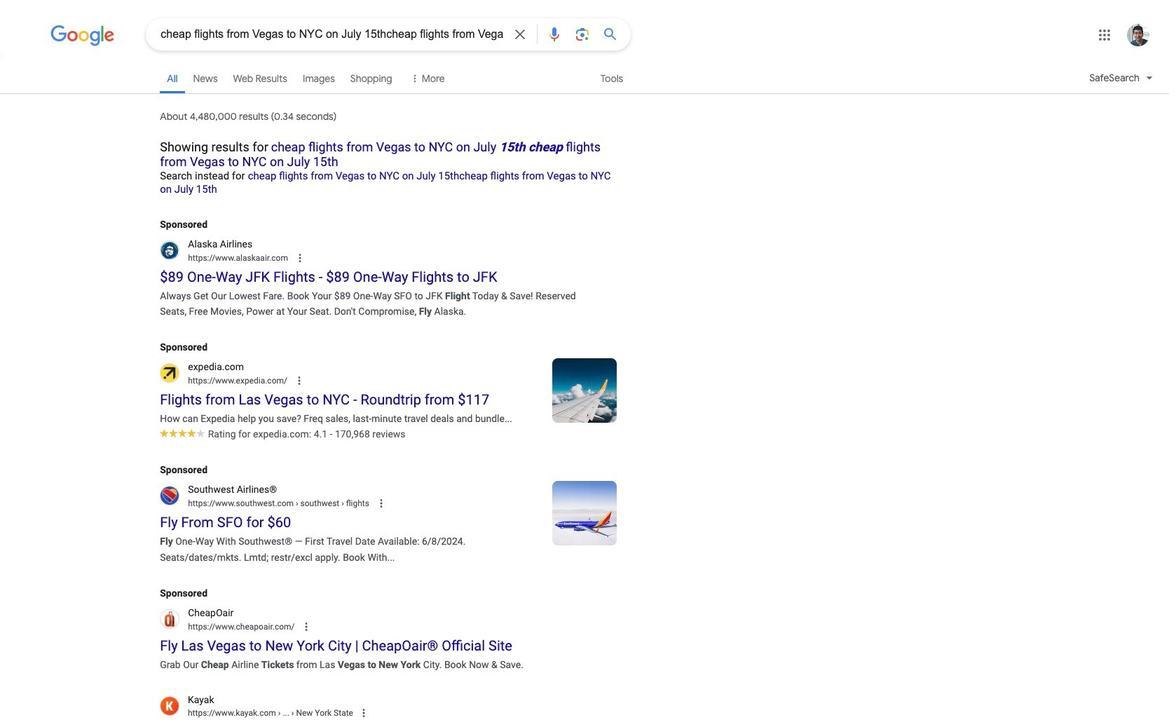Task type: describe. For each thing, give the bounding box(es) containing it.
Search text field
[[161, 27, 504, 44]]

image from expedia.com image
[[553, 358, 617, 423]]



Task type: vqa. For each thing, say whether or not it's contained in the screenshot.
Search by image
yes



Task type: locate. For each thing, give the bounding box(es) containing it.
search by voice image
[[546, 26, 563, 43]]

None text field
[[188, 376, 287, 386], [188, 499, 370, 509], [188, 707, 354, 719], [188, 376, 287, 386], [188, 499, 370, 509], [188, 707, 354, 719]]

navigation
[[0, 62, 1170, 102]]

None search field
[[0, 18, 631, 50]]

google image
[[51, 25, 115, 46]]

heading
[[160, 135, 617, 196]]

search by image image
[[574, 26, 591, 43]]

ads region
[[160, 217, 617, 672]]

image from southwest.com image
[[553, 481, 617, 546]]

None text field
[[188, 253, 288, 263], [188, 622, 295, 632], [276, 708, 354, 718], [188, 253, 288, 263], [188, 622, 295, 632], [276, 708, 354, 718]]

rated 4.1 out of 5 image
[[160, 427, 206, 438]]



